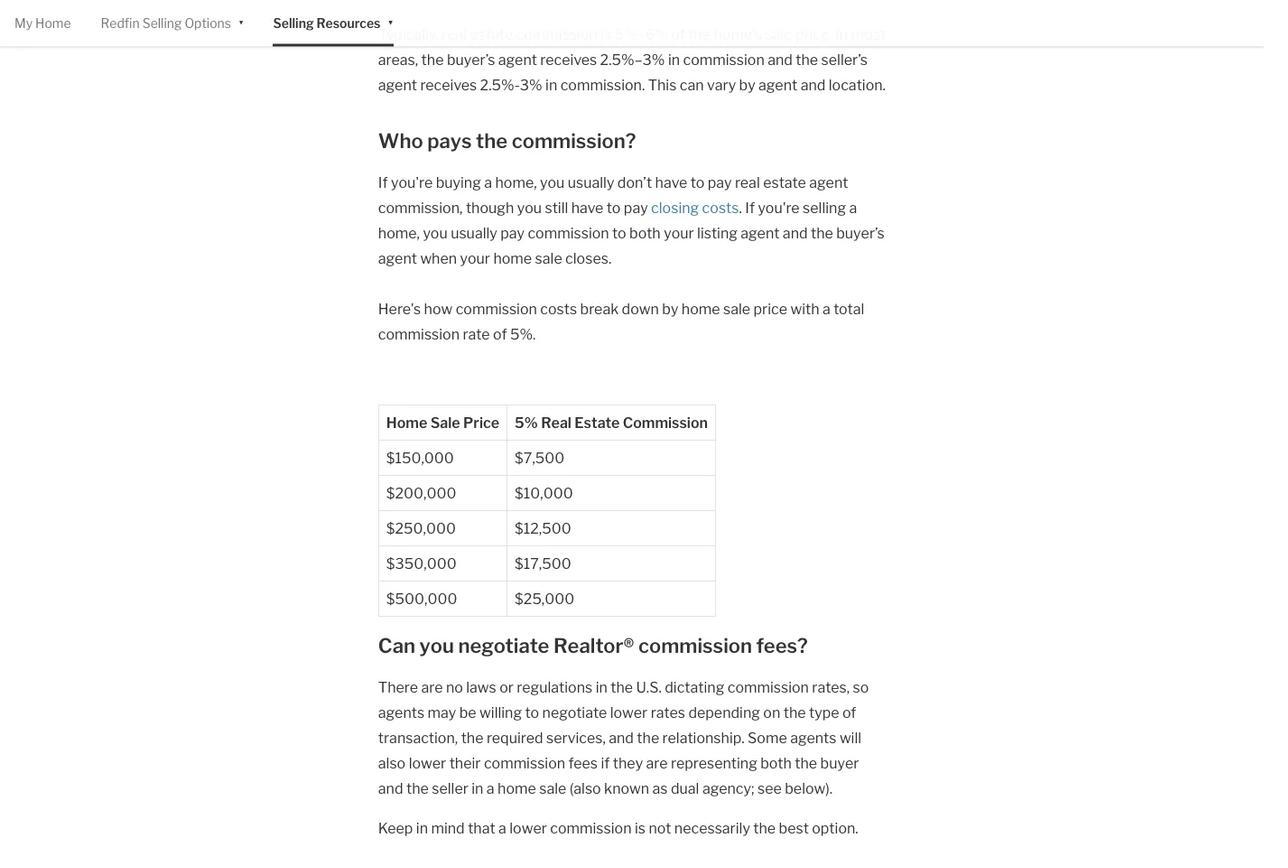 Task type: describe. For each thing, give the bounding box(es) containing it.
and inside "keep in mind that a lower commission is not necessarily the best option. part of the agent's fee covers the marketing budget and other busines"
[[727, 845, 752, 847]]

keep in mind that a lower commission is not necessarily the best option. part of the agent's fee covers the marketing budget and other busines
[[378, 819, 876, 847]]

not
[[649, 819, 672, 837]]

redfin selling options link
[[101, 0, 231, 46]]

price
[[754, 300, 788, 318]]

commission up "3%"
[[516, 25, 598, 43]]

agent down .
[[741, 224, 780, 242]]

you inside . if you're selling a home, you usually pay commission to both your listing agent and the buyer's agent when your home sale closes.
[[423, 224, 448, 242]]

agent inside if you're buying a home, you usually don't have to pay real estate agent commission, though you still have to pay
[[810, 173, 849, 191]]

to down the 'don't'
[[607, 199, 621, 216]]

pay inside . if you're selling a home, you usually pay commission to both your listing agent and the buyer's agent when your home sale closes.
[[501, 224, 525, 242]]

$25,000
[[515, 590, 575, 608]]

buyer's inside . if you're selling a home, you usually pay commission to both your listing agent and the buyer's agent when your home sale closes.
[[837, 224, 885, 242]]

of inside here's how commission costs break down by home sale price with a total commission rate of 5%.
[[493, 325, 507, 343]]

the up "other"
[[754, 819, 776, 837]]

down
[[622, 300, 659, 318]]

and up they at bottom
[[609, 729, 634, 747]]

other
[[755, 845, 792, 847]]

as
[[653, 780, 668, 797]]

dual
[[671, 780, 700, 797]]

rates,
[[813, 679, 850, 696]]

agent's
[[453, 845, 502, 847]]

they
[[613, 754, 643, 772]]

commission up the 'vary' in the right top of the page
[[683, 51, 765, 68]]

representing
[[671, 754, 758, 772]]

if
[[601, 754, 610, 772]]

the right areas,
[[422, 51, 444, 68]]

commission up on
[[728, 679, 809, 696]]

u.s.
[[637, 679, 662, 696]]

on
[[764, 704, 781, 721]]

is inside "keep in mind that a lower commission is not necessarily the best option. part of the agent's fee covers the marketing budget and other busines"
[[635, 819, 646, 837]]

2.5%-
[[480, 76, 520, 94]]

both inside there are no laws or regulations in the u.s. dictating commission rates, so agents may be willing to negotiate lower rates depending on the type of transaction, the required services, and the relationship. some agents will also lower their commission fees if they are representing both the buyer and the seller in a home sale (also known as dual agency; see below).
[[761, 754, 792, 772]]

will
[[840, 729, 862, 747]]

usually inside . if you're selling a home, you usually pay commission to both your listing agent and the buyer's agent when your home sale closes.
[[451, 224, 498, 242]]

$150,000
[[387, 449, 454, 467]]

typically, real estate commission is 5%–6% of the home's sale price. in most areas, the buyer's agent receives 2.5%–3% in commission and the seller's agent receives 2.5%-3% in commission. this can vary by agent and location.
[[378, 25, 886, 94]]

a inside . if you're selling a home, you usually pay commission to both your listing agent and the buyer's agent when your home sale closes.
[[850, 199, 858, 216]]

to inside there are no laws or regulations in the u.s. dictating commission rates, so agents may be willing to negotiate lower rates depending on the type of transaction, the required services, and the relationship. some agents will also lower their commission fees if they are representing both the buyer and the seller in a home sale (also known as dual agency; see below).
[[525, 704, 539, 721]]

areas,
[[378, 51, 418, 68]]

$350,000
[[387, 555, 457, 572]]

costs inside here's how commission costs break down by home sale price with a total commission rate of 5%.
[[541, 300, 577, 318]]

my home
[[14, 15, 71, 31]]

can you negotiate realtor® commission fees?
[[378, 634, 808, 658]]

can
[[680, 76, 704, 94]]

sale inside there are no laws or regulations in the u.s. dictating commission rates, so agents may be willing to negotiate lower rates depending on the type of transaction, the required services, and the relationship. some agents will also lower their commission fees if they are representing both the buyer and the seller in a home sale (also known as dual agency; see below).
[[540, 780, 567, 797]]

5%–6%
[[615, 25, 668, 43]]

1 vertical spatial lower
[[409, 754, 447, 772]]

break
[[581, 300, 619, 318]]

you're inside . if you're selling a home, you usually pay commission to both your listing agent and the buyer's agent when your home sale closes.
[[758, 199, 800, 216]]

the right pays
[[476, 129, 508, 153]]

rates
[[651, 704, 686, 721]]

below).
[[785, 780, 833, 797]]

1 horizontal spatial costs
[[703, 199, 739, 216]]

the left seller
[[407, 780, 429, 797]]

laws
[[466, 679, 497, 696]]

5%
[[515, 414, 538, 431]]

when
[[420, 249, 457, 267]]

there
[[378, 679, 418, 696]]

marketing
[[604, 845, 673, 847]]

3%
[[520, 76, 543, 94]]

how
[[424, 300, 453, 318]]

may
[[428, 704, 457, 721]]

agent left when
[[378, 249, 417, 267]]

real inside typically, real estate commission is 5%–6% of the home's sale price. in most areas, the buyer's agent receives 2.5%–3% in commission and the seller's agent receives 2.5%-3% in commission. this can vary by agent and location.
[[442, 25, 467, 43]]

transaction,
[[378, 729, 458, 747]]

a inside if you're buying a home, you usually don't have to pay real estate agent commission, though you still have to pay
[[484, 173, 492, 191]]

if inside . if you're selling a home, you usually pay commission to both your listing agent and the buyer's agent when your home sale closes.
[[746, 199, 755, 216]]

type
[[809, 704, 840, 721]]

regulations
[[517, 679, 593, 696]]

0 vertical spatial negotiate
[[458, 634, 550, 658]]

pays
[[428, 129, 472, 153]]

fee
[[505, 845, 527, 847]]

commission down required on the bottom of page
[[484, 754, 566, 772]]

my home link
[[14, 0, 71, 46]]

of inside there are no laws or regulations in the u.s. dictating commission rates, so agents may be willing to negotiate lower rates depending on the type of transaction, the required services, and the relationship. some agents will also lower their commission fees if they are representing both the buyer and the seller in a home sale (also known as dual agency; see below).
[[843, 704, 857, 721]]

that
[[468, 819, 496, 837]]

still
[[545, 199, 569, 216]]

2 horizontal spatial lower
[[610, 704, 648, 721]]

estate inside typically, real estate commission is 5%–6% of the home's sale price. in most areas, the buyer's agent receives 2.5%–3% in commission and the seller's agent receives 2.5%-3% in commission. this can vary by agent and location.
[[470, 25, 513, 43]]

to up closing costs
[[691, 173, 705, 191]]

1 horizontal spatial have
[[655, 173, 688, 191]]

estate
[[575, 414, 620, 431]]

sale inside typically, real estate commission is 5%–6% of the home's sale price. in most areas, the buyer's agent receives 2.5%–3% in commission and the seller's agent receives 2.5%-3% in commission. this can vary by agent and location.
[[766, 25, 793, 43]]

option.
[[812, 819, 859, 837]]

listing
[[698, 224, 738, 242]]

closing costs link
[[651, 199, 739, 216]]

covers
[[530, 845, 575, 847]]

estate inside if you're buying a home, you usually don't have to pay real estate agent commission, though you still have to pay
[[764, 173, 807, 191]]

home, inside if you're buying a home, you usually don't have to pay real estate agent commission, though you still have to pay
[[496, 173, 537, 191]]

1 vertical spatial pay
[[624, 199, 648, 216]]

. if you're selling a home, you usually pay commission to both your listing agent and the buyer's agent when your home sale closes.
[[378, 199, 885, 267]]

the right covers
[[578, 845, 601, 847]]

home inside here's how commission costs break down by home sale price with a total commission rate of 5%.
[[682, 300, 721, 318]]

see
[[758, 780, 782, 797]]

sale inside here's how commission costs break down by home sale price with a total commission rate of 5%.
[[724, 300, 751, 318]]

real inside if you're buying a home, you usually don't have to pay real estate agent commission, though you still have to pay
[[735, 173, 760, 191]]

price.
[[796, 25, 833, 43]]

resources
[[317, 15, 381, 31]]

services,
[[547, 729, 606, 747]]

both inside . if you're selling a home, you usually pay commission to both your listing agent and the buyer's agent when your home sale closes.
[[630, 224, 661, 242]]

buyer
[[821, 754, 859, 772]]

(also
[[570, 780, 601, 797]]

$7,500
[[515, 449, 565, 467]]

closing costs
[[651, 199, 739, 216]]

mind
[[431, 819, 465, 837]]

the down be
[[461, 729, 484, 747]]

here's
[[378, 300, 421, 318]]

vary
[[707, 76, 736, 94]]

agent down areas,
[[378, 76, 417, 94]]

a inside there are no laws or regulations in the u.s. dictating commission rates, so agents may be willing to negotiate lower rates depending on the type of transaction, the required services, and the relationship. some agents will also lower their commission fees if they are representing both the buyer and the seller in a home sale (also known as dual agency; see below).
[[487, 780, 495, 797]]

you left still
[[517, 199, 542, 216]]

the left home's
[[689, 25, 711, 43]]

selling inside redfin selling options ▾
[[142, 15, 182, 31]]

home inside there are no laws or regulations in the u.s. dictating commission rates, so agents may be willing to negotiate lower rates depending on the type of transaction, the required services, and the relationship. some agents will also lower their commission fees if they are representing both the buyer and the seller in a home sale (also known as dual agency; see below).
[[498, 780, 536, 797]]

in right "3%"
[[546, 76, 558, 94]]

real
[[541, 414, 572, 431]]

of inside typically, real estate commission is 5%–6% of the home's sale price. in most areas, the buyer's agent receives 2.5%–3% in commission and the seller's agent receives 2.5%-3% in commission. this can vary by agent and location.
[[672, 25, 686, 43]]

and left seller's
[[768, 51, 793, 68]]

0 horizontal spatial have
[[572, 199, 604, 216]]

commission up dictating at the bottom
[[639, 634, 753, 658]]

best
[[779, 819, 809, 837]]

$200,000
[[387, 484, 457, 502]]

0 vertical spatial pay
[[708, 173, 732, 191]]

selling
[[803, 199, 847, 216]]

commission
[[623, 414, 708, 431]]

$10,000
[[515, 484, 573, 502]]

in down realtor®
[[596, 679, 608, 696]]

willing
[[480, 704, 522, 721]]

lower inside "keep in mind that a lower commission is not necessarily the best option. part of the agent's fee covers the marketing budget and other busines"
[[510, 819, 547, 837]]

the inside . if you're selling a home, you usually pay commission to both your listing agent and the buyer's agent when your home sale closes.
[[811, 224, 834, 242]]

commission inside "keep in mind that a lower commission is not necessarily the best option. part of the agent's fee covers the marketing budget and other busines"
[[550, 819, 632, 837]]

their
[[450, 754, 481, 772]]

commission up rate
[[456, 300, 537, 318]]

typically,
[[378, 25, 439, 43]]

1 horizontal spatial your
[[664, 224, 694, 242]]



Task type: vqa. For each thing, say whether or not it's contained in the screenshot.


Task type: locate. For each thing, give the bounding box(es) containing it.
sale inside . if you're selling a home, you usually pay commission to both your listing agent and the buyer's agent when your home sale closes.
[[535, 249, 563, 267]]

of inside "keep in mind that a lower commission is not necessarily the best option. part of the agent's fee covers the marketing budget and other busines"
[[411, 845, 424, 847]]

lower up fee at bottom left
[[510, 819, 547, 837]]

if inside if you're buying a home, you usually don't have to pay real estate agent commission, though you still have to pay
[[378, 173, 388, 191]]

1 horizontal spatial buyer's
[[837, 224, 885, 242]]

a up though
[[484, 173, 492, 191]]

1 horizontal spatial receives
[[541, 51, 597, 68]]

negotiate up services, on the left of page
[[543, 704, 607, 721]]

1 vertical spatial costs
[[541, 300, 577, 318]]

0 horizontal spatial are
[[421, 679, 443, 696]]

price
[[464, 414, 500, 431]]

who pays the commission?
[[378, 129, 636, 153]]

don't
[[618, 173, 652, 191]]

selling right redfin at the top of page
[[142, 15, 182, 31]]

home right my
[[35, 15, 71, 31]]

you
[[540, 173, 565, 191], [517, 199, 542, 216], [423, 224, 448, 242], [420, 634, 454, 658]]

1 vertical spatial have
[[572, 199, 604, 216]]

1 vertical spatial agents
[[791, 729, 837, 747]]

0 vertical spatial by
[[740, 76, 756, 94]]

buyer's down selling
[[837, 224, 885, 242]]

costs left "break"
[[541, 300, 577, 318]]

also
[[378, 754, 406, 772]]

0 vertical spatial costs
[[703, 199, 739, 216]]

is left 5%–6% at the top
[[601, 25, 612, 43]]

keep
[[378, 819, 413, 837]]

1 vertical spatial are
[[646, 754, 668, 772]]

1 horizontal spatial you're
[[758, 199, 800, 216]]

fees?
[[757, 634, 808, 658]]

home inside . if you're selling a home, you usually pay commission to both your listing agent and the buyer's agent when your home sale closes.
[[494, 249, 532, 267]]

1 vertical spatial estate
[[764, 173, 807, 191]]

you right can
[[420, 634, 454, 658]]

1 horizontal spatial real
[[735, 173, 760, 191]]

1 vertical spatial if
[[746, 199, 755, 216]]

5% real estate commission
[[515, 414, 708, 431]]

receives up commission.
[[541, 51, 597, 68]]

agent up selling
[[810, 173, 849, 191]]

1 horizontal spatial if
[[746, 199, 755, 216]]

be
[[460, 704, 477, 721]]

here's how commission costs break down by home sale price with a total commission rate of 5%.
[[378, 300, 865, 343]]

agent right the 'vary' in the right top of the page
[[759, 76, 798, 94]]

2 vertical spatial home
[[498, 780, 536, 797]]

by inside here's how commission costs break down by home sale price with a total commission rate of 5%.
[[663, 300, 679, 318]]

0 vertical spatial are
[[421, 679, 443, 696]]

0 horizontal spatial you're
[[391, 173, 433, 191]]

0 horizontal spatial receives
[[420, 76, 477, 94]]

real up .
[[735, 173, 760, 191]]

required
[[487, 729, 544, 747]]

is inside typically, real estate commission is 5%–6% of the home's sale price. in most areas, the buyer's agent receives 2.5%–3% in commission and the seller's agent receives 2.5%-3% in commission. this can vary by agent and location.
[[601, 25, 612, 43]]

selling resources ▾
[[273, 14, 394, 31]]

have up 'closing' on the right
[[655, 173, 688, 191]]

to inside . if you're selling a home, you usually pay commission to both your listing agent and the buyer's agent when your home sale closes.
[[613, 224, 627, 242]]

0 horizontal spatial both
[[630, 224, 661, 242]]

no
[[446, 679, 463, 696]]

home, inside . if you're selling a home, you usually pay commission to both your listing agent and the buyer's agent when your home sale closes.
[[378, 224, 420, 242]]

and down seller's
[[801, 76, 826, 94]]

there are no laws or regulations in the u.s. dictating commission rates, so agents may be willing to negotiate lower rates depending on the type of transaction, the required services, and the relationship. some agents will also lower their commission fees if they are representing both the buyer and the seller in a home sale (also known as dual agency; see below).
[[378, 679, 869, 797]]

0 horizontal spatial estate
[[470, 25, 513, 43]]

in up this
[[668, 51, 680, 68]]

home right down
[[682, 300, 721, 318]]

1 vertical spatial by
[[663, 300, 679, 318]]

agent up "3%"
[[499, 51, 538, 68]]

0 vertical spatial home
[[494, 249, 532, 267]]

by right down
[[663, 300, 679, 318]]

0 vertical spatial your
[[664, 224, 694, 242]]

1 vertical spatial your
[[460, 249, 491, 267]]

1 horizontal spatial selling
[[273, 15, 314, 31]]

1 horizontal spatial usually
[[568, 173, 615, 191]]

location.
[[829, 76, 886, 94]]

0 horizontal spatial home,
[[378, 224, 420, 242]]

and down selling
[[783, 224, 808, 242]]

2 ▾ from the left
[[388, 14, 394, 29]]

or
[[500, 679, 514, 696]]

1 vertical spatial you're
[[758, 199, 800, 216]]

buyer's inside typically, real estate commission is 5%–6% of the home's sale price. in most areas, the buyer's agent receives 2.5%–3% in commission and the seller's agent receives 2.5%-3% in commission. this can vary by agent and location.
[[447, 51, 495, 68]]

home up $150,000
[[387, 414, 428, 431]]

2 vertical spatial pay
[[501, 224, 525, 242]]

have right still
[[572, 199, 604, 216]]

0 vertical spatial have
[[655, 173, 688, 191]]

agents down the there
[[378, 704, 425, 721]]

1 vertical spatial is
[[635, 819, 646, 837]]

my
[[14, 15, 33, 31]]

0 horizontal spatial your
[[460, 249, 491, 267]]

2 vertical spatial lower
[[510, 819, 547, 837]]

1 horizontal spatial both
[[761, 754, 792, 772]]

sale left price
[[724, 300, 751, 318]]

commission down the (also
[[550, 819, 632, 837]]

0 vertical spatial both
[[630, 224, 661, 242]]

options
[[185, 15, 231, 31]]

1 horizontal spatial by
[[740, 76, 756, 94]]

lower down transaction,
[[409, 754, 447, 772]]

1 horizontal spatial estate
[[764, 173, 807, 191]]

commission down how
[[378, 325, 460, 343]]

usually down though
[[451, 224, 498, 242]]

agents down type
[[791, 729, 837, 747]]

$250,000
[[387, 519, 456, 537]]

agents
[[378, 704, 425, 721], [791, 729, 837, 747]]

home, down the "commission,"
[[378, 224, 420, 242]]

total
[[834, 300, 865, 318]]

redfin selling options ▾
[[101, 14, 244, 31]]

relationship.
[[663, 729, 745, 747]]

and inside . if you're selling a home, you usually pay commission to both your listing agent and the buyer's agent when your home sale closes.
[[783, 224, 808, 242]]

1 vertical spatial home
[[682, 300, 721, 318]]

▾ inside selling resources ▾
[[388, 14, 394, 29]]

in
[[668, 51, 680, 68], [546, 76, 558, 94], [596, 679, 608, 696], [472, 780, 484, 797], [416, 819, 428, 837]]

0 vertical spatial agents
[[378, 704, 425, 721]]

the left u.s.
[[611, 679, 633, 696]]

you up still
[[540, 173, 565, 191]]

2 selling from the left
[[273, 15, 314, 31]]

necessarily
[[675, 819, 751, 837]]

0 vertical spatial lower
[[610, 704, 648, 721]]

$500,000
[[387, 590, 458, 608]]

receives
[[541, 51, 597, 68], [420, 76, 477, 94]]

sale
[[766, 25, 793, 43], [535, 249, 563, 267], [724, 300, 751, 318], [540, 780, 567, 797]]

1 vertical spatial negotiate
[[543, 704, 607, 721]]

▾ up areas,
[[388, 14, 394, 29]]

you're inside if you're buying a home, you usually don't have to pay real estate agent commission, though you still have to pay
[[391, 173, 433, 191]]

0 vertical spatial you're
[[391, 173, 433, 191]]

estate
[[470, 25, 513, 43], [764, 173, 807, 191]]

usually
[[568, 173, 615, 191], [451, 224, 498, 242]]

of right type
[[843, 704, 857, 721]]

by
[[740, 76, 756, 94], [663, 300, 679, 318]]

0 horizontal spatial real
[[442, 25, 467, 43]]

0 horizontal spatial home
[[35, 15, 71, 31]]

2 horizontal spatial pay
[[708, 173, 732, 191]]

1 vertical spatial usually
[[451, 224, 498, 242]]

of left the 5%.
[[493, 325, 507, 343]]

0 vertical spatial home
[[35, 15, 71, 31]]

$12,500
[[515, 519, 572, 537]]

buyer's up 2.5%-
[[447, 51, 495, 68]]

so
[[853, 679, 869, 696]]

0 horizontal spatial usually
[[451, 224, 498, 242]]

buying
[[436, 173, 481, 191]]

commission down still
[[528, 224, 610, 242]]

is up marketing
[[635, 819, 646, 837]]

part
[[378, 845, 407, 847]]

1 vertical spatial both
[[761, 754, 792, 772]]

budget
[[676, 845, 724, 847]]

0 vertical spatial real
[[442, 25, 467, 43]]

a right that
[[499, 819, 507, 837]]

negotiate
[[458, 634, 550, 658], [543, 704, 607, 721]]

in inside "keep in mind that a lower commission is not necessarily the best option. part of the agent's fee covers the marketing budget and other busines"
[[416, 819, 428, 837]]

realtor®
[[554, 634, 635, 658]]

negotiate inside there are no laws or regulations in the u.s. dictating commission rates, so agents may be willing to negotiate lower rates depending on the type of transaction, the required services, and the relationship. some agents will also lower their commission fees if they are representing both the buyer and the seller in a home sale (also known as dual agency; see below).
[[543, 704, 607, 721]]

most
[[852, 25, 886, 43]]

redfin
[[101, 15, 140, 31]]

0 horizontal spatial costs
[[541, 300, 577, 318]]

if down who
[[378, 173, 388, 191]]

costs up listing
[[703, 199, 739, 216]]

rate
[[463, 325, 490, 343]]

if you're buying a home, you usually don't have to pay real estate agent commission, though you still have to pay
[[378, 173, 849, 216]]

1 horizontal spatial pay
[[624, 199, 648, 216]]

both
[[630, 224, 661, 242], [761, 754, 792, 772]]

0 horizontal spatial agents
[[378, 704, 425, 721]]

and down also
[[378, 780, 403, 797]]

a inside here's how commission costs break down by home sale price with a total commission rate of 5%.
[[823, 300, 831, 318]]

1 ▾ from the left
[[238, 14, 244, 29]]

you're right .
[[758, 199, 800, 216]]

0 vertical spatial if
[[378, 173, 388, 191]]

the
[[689, 25, 711, 43], [422, 51, 444, 68], [796, 51, 819, 68], [476, 129, 508, 153], [811, 224, 834, 242], [611, 679, 633, 696], [784, 704, 806, 721], [461, 729, 484, 747], [637, 729, 660, 747], [795, 754, 818, 772], [407, 780, 429, 797], [754, 819, 776, 837], [428, 845, 450, 847], [578, 845, 601, 847]]

1 vertical spatial receives
[[420, 76, 477, 94]]

of right 5%–6% at the top
[[672, 25, 686, 43]]

home down though
[[494, 249, 532, 267]]

1 selling from the left
[[142, 15, 182, 31]]

in right seller
[[472, 780, 484, 797]]

sale left closes. in the left top of the page
[[535, 249, 563, 267]]

by inside typically, real estate commission is 5%–6% of the home's sale price. in most areas, the buyer's agent receives 2.5%–3% in commission and the seller's agent receives 2.5%-3% in commission. this can vary by agent and location.
[[740, 76, 756, 94]]

0 horizontal spatial buyer's
[[447, 51, 495, 68]]

can
[[378, 634, 416, 658]]

a right with
[[823, 300, 831, 318]]

you're up the "commission,"
[[391, 173, 433, 191]]

and down necessarily
[[727, 845, 752, 847]]

0 vertical spatial buyer's
[[447, 51, 495, 68]]

your right when
[[460, 249, 491, 267]]

selling inside selling resources ▾
[[273, 15, 314, 31]]

0 horizontal spatial ▾
[[238, 14, 244, 29]]

closes.
[[566, 249, 612, 267]]

commission
[[516, 25, 598, 43], [683, 51, 765, 68], [528, 224, 610, 242], [456, 300, 537, 318], [378, 325, 460, 343], [639, 634, 753, 658], [728, 679, 809, 696], [484, 754, 566, 772], [550, 819, 632, 837]]

who
[[378, 129, 423, 153]]

0 vertical spatial home,
[[496, 173, 537, 191]]

home down required on the bottom of page
[[498, 780, 536, 797]]

1 horizontal spatial home,
[[496, 173, 537, 191]]

and
[[768, 51, 793, 68], [801, 76, 826, 94], [783, 224, 808, 242], [609, 729, 634, 747], [378, 780, 403, 797], [727, 845, 752, 847]]

1 horizontal spatial lower
[[510, 819, 547, 837]]

0 horizontal spatial by
[[663, 300, 679, 318]]

lower down u.s.
[[610, 704, 648, 721]]

in
[[836, 25, 848, 43]]

selling left resources
[[273, 15, 314, 31]]

usually inside if you're buying a home, you usually don't have to pay real estate agent commission, though you still have to pay
[[568, 173, 615, 191]]

▾
[[238, 14, 244, 29], [388, 14, 394, 29]]

a inside "keep in mind that a lower commission is not necessarily the best option. part of the agent's fee covers the marketing budget and other busines"
[[499, 819, 507, 837]]

pay down though
[[501, 224, 525, 242]]

1 horizontal spatial home
[[387, 414, 428, 431]]

commission inside . if you're selling a home, you usually pay commission to both your listing agent and the buyer's agent when your home sale closes.
[[528, 224, 610, 242]]

0 horizontal spatial selling
[[142, 15, 182, 31]]

1 horizontal spatial are
[[646, 754, 668, 772]]

the down rates
[[637, 729, 660, 747]]

0 vertical spatial estate
[[470, 25, 513, 43]]

1 vertical spatial buyer's
[[837, 224, 885, 242]]

some
[[748, 729, 788, 747]]

1 vertical spatial real
[[735, 173, 760, 191]]

home,
[[496, 173, 537, 191], [378, 224, 420, 242]]

sale left the (also
[[540, 780, 567, 797]]

pay up closing costs link
[[708, 173, 732, 191]]

are up as
[[646, 754, 668, 772]]

1 vertical spatial home
[[387, 414, 428, 431]]

usually up still
[[568, 173, 615, 191]]

in left mind
[[416, 819, 428, 837]]

commission,
[[378, 199, 463, 216]]

though
[[466, 199, 514, 216]]

0 vertical spatial receives
[[541, 51, 597, 68]]

estate up 2.5%-
[[470, 25, 513, 43]]

both up see
[[761, 754, 792, 772]]

the right on
[[784, 704, 806, 721]]

1 horizontal spatial is
[[635, 819, 646, 837]]

seller
[[432, 780, 469, 797]]

with
[[791, 300, 820, 318]]

agency;
[[703, 780, 755, 797]]

fees
[[569, 754, 598, 772]]

1 vertical spatial home,
[[378, 224, 420, 242]]

to up required on the bottom of page
[[525, 704, 539, 721]]

home sale price
[[387, 414, 500, 431]]

pay down the 'don't'
[[624, 199, 648, 216]]

▾ right options
[[238, 14, 244, 29]]

if right .
[[746, 199, 755, 216]]

pay
[[708, 173, 732, 191], [624, 199, 648, 216], [501, 224, 525, 242]]

0 horizontal spatial if
[[378, 173, 388, 191]]

0 horizontal spatial is
[[601, 25, 612, 43]]

1 horizontal spatial agents
[[791, 729, 837, 747]]

are left no
[[421, 679, 443, 696]]

0 vertical spatial is
[[601, 25, 612, 43]]

depending
[[689, 704, 761, 721]]

0 horizontal spatial pay
[[501, 224, 525, 242]]

a right seller
[[487, 780, 495, 797]]

both down 'closing' on the right
[[630, 224, 661, 242]]

to down if you're buying a home, you usually don't have to pay real estate agent commission, though you still have to pay on the top
[[613, 224, 627, 242]]

home, up though
[[496, 173, 537, 191]]

the down mind
[[428, 845, 450, 847]]

2.5%–3%
[[600, 51, 665, 68]]

of right part
[[411, 845, 424, 847]]

the down the price.
[[796, 51, 819, 68]]

home's
[[714, 25, 762, 43]]

▾ inside redfin selling options ▾
[[238, 14, 244, 29]]

commission?
[[512, 129, 636, 153]]

the down selling
[[811, 224, 834, 242]]

the up "below)." at the bottom of page
[[795, 754, 818, 772]]

a right selling
[[850, 199, 858, 216]]

0 horizontal spatial lower
[[409, 754, 447, 772]]

your
[[664, 224, 694, 242], [460, 249, 491, 267]]

you up when
[[423, 224, 448, 242]]

home
[[35, 15, 71, 31], [387, 414, 428, 431]]

selling resources link
[[273, 0, 381, 46]]

dictating
[[665, 679, 725, 696]]

0 vertical spatial usually
[[568, 173, 615, 191]]

1 horizontal spatial ▾
[[388, 14, 394, 29]]



